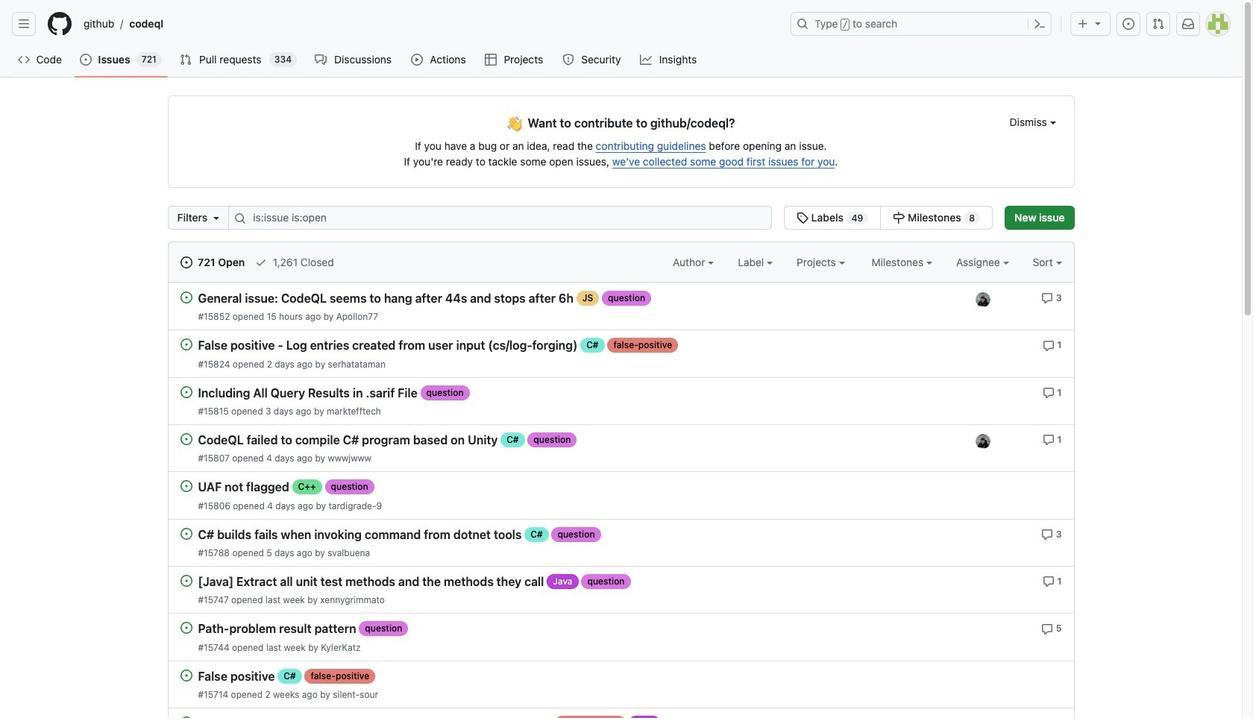 Task type: describe. For each thing, give the bounding box(es) containing it.
triangle down image
[[211, 212, 223, 224]]

tag image
[[797, 212, 809, 224]]

issue opened image for git pull request icon
[[80, 54, 92, 66]]

@mbg image
[[976, 292, 991, 307]]

Issues search field
[[229, 206, 772, 230]]

1 open issue image from the top
[[180, 292, 192, 304]]

issue opened image for git pull request image
[[1123, 18, 1135, 30]]

6 open issue element from the top
[[180, 527, 192, 540]]

homepage image
[[48, 12, 72, 36]]

2 open issue image from the top
[[180, 386, 192, 398]]

2 open issue element from the top
[[180, 338, 192, 351]]

git pull request image
[[1153, 18, 1165, 30]]

issue opened image
[[180, 257, 192, 269]]

Search all issues text field
[[229, 206, 772, 230]]

2 open issue image from the top
[[180, 481, 192, 493]]

4 open issue element from the top
[[180, 433, 192, 445]]

4 open issue image from the top
[[180, 622, 192, 634]]

comment discussion image
[[315, 54, 327, 66]]

table image
[[485, 54, 497, 66]]

check image
[[255, 257, 267, 269]]

comment image
[[1043, 387, 1055, 399]]

search image
[[235, 213, 246, 225]]

git pull request image
[[180, 54, 192, 66]]

8 open issue element from the top
[[180, 622, 192, 634]]

3 open issue image from the top
[[180, 433, 192, 445]]

1 open issue element from the top
[[180, 291, 192, 304]]

plus image
[[1077, 18, 1089, 30]]



Task type: locate. For each thing, give the bounding box(es) containing it.
7 open issue element from the top
[[180, 574, 192, 587]]

open issue image
[[180, 339, 192, 351], [180, 386, 192, 398], [180, 433, 192, 445], [180, 575, 192, 587], [180, 670, 192, 682]]

play image
[[411, 54, 423, 66]]

graph image
[[640, 54, 652, 66]]

triangle down image
[[1092, 17, 1104, 29]]

3 open issue image from the top
[[180, 528, 192, 540]]

5 open issue image from the top
[[180, 717, 192, 719]]

code image
[[18, 54, 30, 66]]

milestone image
[[893, 212, 905, 224]]

notifications image
[[1183, 18, 1195, 30]]

None search field
[[168, 206, 993, 230]]

issue opened image right code image
[[80, 54, 92, 66]]

assignees image
[[1003, 262, 1009, 265]]

issue opened image
[[1123, 18, 1135, 30], [80, 54, 92, 66]]

1 open issue image from the top
[[180, 339, 192, 351]]

list
[[78, 12, 782, 36]]

5 open issue element from the top
[[180, 480, 192, 493]]

shield image
[[562, 54, 574, 66]]

issue element
[[784, 206, 993, 230]]

label image
[[767, 262, 773, 265]]

comment image
[[1041, 293, 1053, 305], [1043, 340, 1055, 352], [1043, 434, 1055, 446], [1041, 529, 1053, 541], [1043, 576, 1055, 588], [1042, 623, 1053, 635]]

5 open issue image from the top
[[180, 670, 192, 682]]

command palette image
[[1034, 18, 1046, 30]]

open issue element
[[180, 291, 192, 304], [180, 338, 192, 351], [180, 385, 192, 398], [180, 433, 192, 445], [180, 480, 192, 493], [180, 527, 192, 540], [180, 574, 192, 587], [180, 622, 192, 634], [180, 669, 192, 682], [180, 716, 192, 719]]

0 horizontal spatial issue opened image
[[80, 54, 92, 66]]

3 open issue element from the top
[[180, 385, 192, 398]]

@mbg image
[[976, 434, 991, 449]]

1 horizontal spatial issue opened image
[[1123, 18, 1135, 30]]

open issue image
[[180, 292, 192, 304], [180, 481, 192, 493], [180, 528, 192, 540], [180, 622, 192, 634], [180, 717, 192, 719]]

10 open issue element from the top
[[180, 716, 192, 719]]

author image
[[708, 262, 714, 265]]

issue opened image left git pull request image
[[1123, 18, 1135, 30]]

4 open issue image from the top
[[180, 575, 192, 587]]

0 vertical spatial issue opened image
[[1123, 18, 1135, 30]]

1 vertical spatial issue opened image
[[80, 54, 92, 66]]

9 open issue element from the top
[[180, 669, 192, 682]]



Task type: vqa. For each thing, say whether or not it's contained in the screenshot.
4th Closed as not planned issue "element" from the bottom of the page
no



